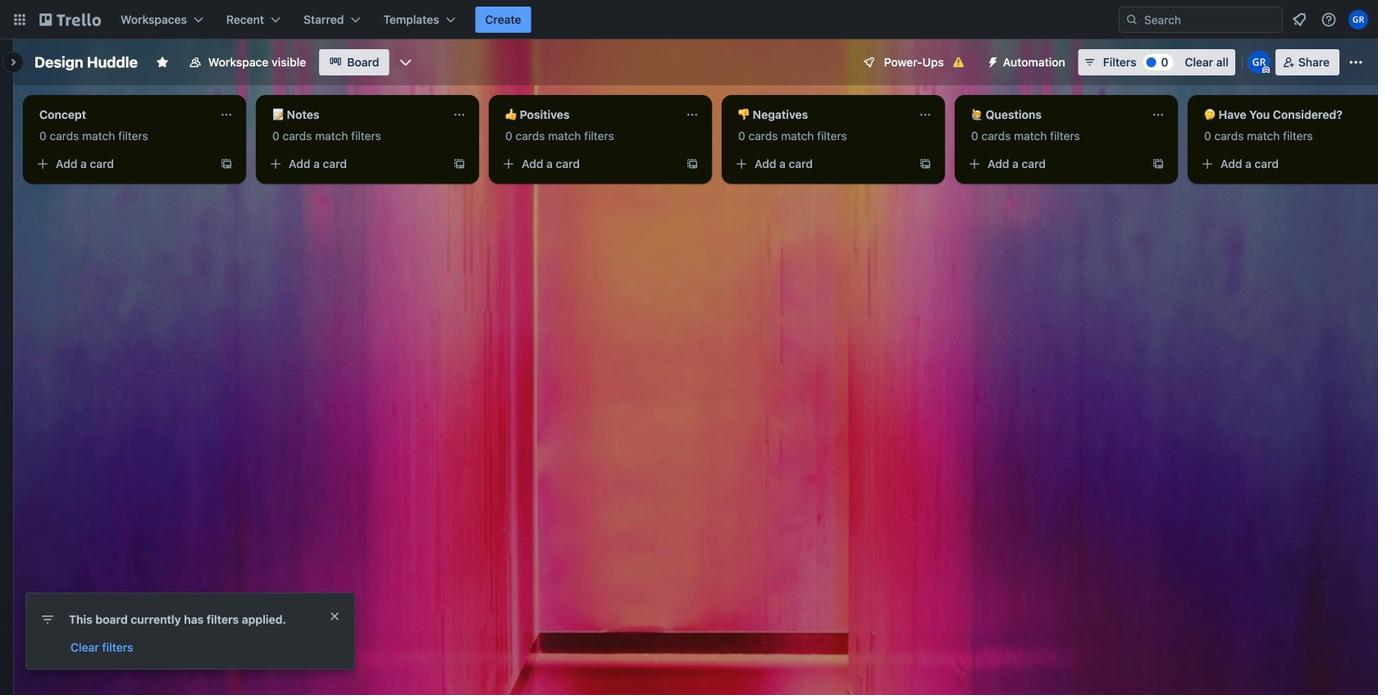 Task type: describe. For each thing, give the bounding box(es) containing it.
search image
[[1126, 13, 1139, 26]]

primary element
[[0, 0, 1379, 39]]

1 create from template… image from the left
[[453, 158, 466, 171]]

3 create from template… image from the left
[[919, 158, 932, 171]]

1 create from template… image from the left
[[220, 158, 233, 171]]

sm image
[[981, 49, 1004, 72]]

dismiss flag image
[[328, 611, 341, 624]]

star or unstar board image
[[156, 56, 169, 69]]

1 vertical spatial greg robinson (gregrobinson96) image
[[1248, 51, 1271, 74]]

0 notifications image
[[1290, 10, 1310, 30]]

2 create from template… image from the left
[[1152, 158, 1165, 171]]

customize views image
[[397, 54, 414, 71]]



Task type: vqa. For each thing, say whether or not it's contained in the screenshot.
left Greg Robinson (gregrobinson96) image
yes



Task type: locate. For each thing, give the bounding box(es) containing it.
2 create from template… image from the left
[[686, 158, 699, 171]]

0 horizontal spatial create from template… image
[[220, 158, 233, 171]]

2 horizontal spatial create from template… image
[[919, 158, 932, 171]]

show menu image
[[1348, 54, 1365, 71]]

greg robinson (gregrobinson96) image right the open information menu image
[[1349, 10, 1369, 30]]

1 horizontal spatial create from template… image
[[686, 158, 699, 171]]

0 horizontal spatial create from template… image
[[453, 158, 466, 171]]

alert
[[26, 594, 355, 670]]

None text field
[[496, 102, 680, 128], [729, 102, 913, 128], [1195, 102, 1379, 128], [496, 102, 680, 128], [729, 102, 913, 128], [1195, 102, 1379, 128]]

open information menu image
[[1321, 11, 1338, 28]]

create from template… image
[[453, 158, 466, 171], [1152, 158, 1165, 171]]

1 horizontal spatial create from template… image
[[1152, 158, 1165, 171]]

0 vertical spatial greg robinson (gregrobinson96) image
[[1349, 10, 1369, 30]]

1 horizontal spatial greg robinson (gregrobinson96) image
[[1349, 10, 1369, 30]]

greg robinson (gregrobinson96) image down search field
[[1248, 51, 1271, 74]]

greg robinson (gregrobinson96) image
[[1349, 10, 1369, 30], [1248, 51, 1271, 74]]

None text field
[[30, 102, 213, 128], [263, 102, 446, 128], [962, 102, 1146, 128], [30, 102, 213, 128], [263, 102, 446, 128], [962, 102, 1146, 128]]

back to home image
[[39, 7, 101, 33]]

create from template… image
[[220, 158, 233, 171], [686, 158, 699, 171], [919, 158, 932, 171]]

Board name text field
[[26, 49, 146, 76]]

0 horizontal spatial greg robinson (gregrobinson96) image
[[1248, 51, 1271, 74]]

this member is an admin of this board. image
[[1263, 66, 1270, 74]]

Search field
[[1139, 8, 1283, 31]]



